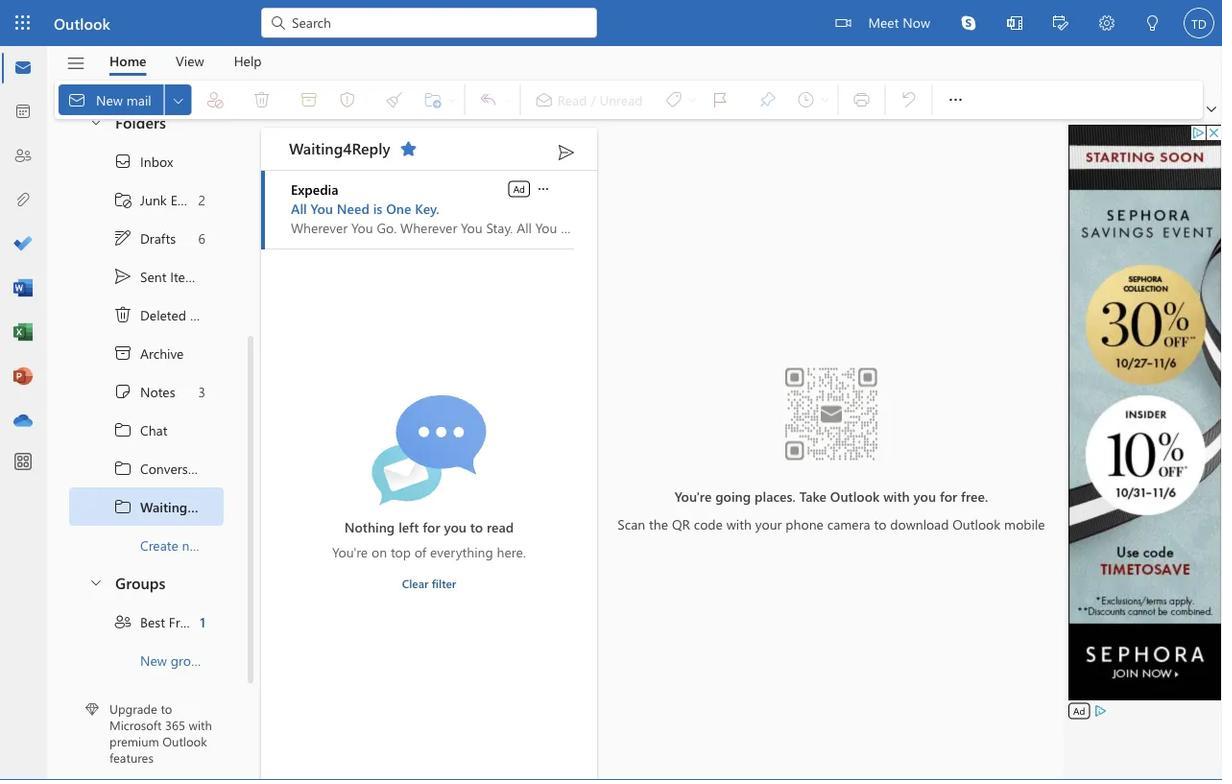 Task type: locate. For each thing, give the bounding box(es) containing it.
1 horizontal spatial waiting4reply
[[289, 138, 390, 158]]

0 vertical spatial all
[[291, 199, 307, 217]]

 button
[[165, 84, 192, 115]]

0 vertical spatial you
[[913, 487, 936, 505]]

2  tree item from the top
[[69, 450, 224, 488]]

1 horizontal spatial you
[[913, 487, 936, 505]]

0 horizontal spatial waiting4reply
[[140, 498, 229, 516]]

drafts
[[140, 230, 176, 247]]


[[557, 143, 576, 162], [113, 267, 132, 287]]

 for groups
[[88, 575, 104, 590]]

waiting4reply up expedia
[[289, 138, 390, 158]]


[[113, 613, 132, 632]]

0 vertical spatial is
[[373, 199, 382, 217]]

0 vertical spatial 
[[171, 92, 186, 108]]

0 horizontal spatial need
[[337, 199, 369, 217]]

1 horizontal spatial ad
[[1073, 705, 1085, 718]]


[[399, 139, 418, 158]]

 button
[[1203, 100, 1220, 119]]

 inside folders tree item
[[88, 114, 104, 130]]

folders
[[115, 112, 166, 132]]

0 horizontal spatial all
[[291, 199, 307, 217]]

 down  new mail
[[88, 114, 104, 130]]

1 vertical spatial all
[[517, 218, 532, 236]]

0 horizontal spatial to
[[161, 701, 172, 718]]

need down expedia
[[337, 199, 369, 217]]

wherever down expedia
[[291, 218, 348, 236]]

0 horizontal spatial you're
[[332, 543, 368, 561]]

new
[[182, 537, 206, 555]]

code
[[694, 515, 723, 533]]

clear
[[402, 576, 429, 591]]

1 horizontal spatial to
[[470, 518, 483, 536]]

0 horizontal spatial new
[[96, 91, 123, 108]]

new group
[[140, 652, 206, 670]]

0 vertical spatial items
[[170, 268, 203, 286]]

 down  popup button
[[946, 90, 965, 109]]

is
[[373, 199, 382, 217], [597, 218, 606, 236]]

 for  chat
[[113, 421, 132, 440]]

1 vertical spatial is
[[597, 218, 606, 236]]

items right sent
[[170, 268, 203, 286]]

 tree item
[[69, 296, 224, 335]]

create new folder tree item
[[69, 527, 245, 565]]

all right stay.
[[517, 218, 532, 236]]

groups
[[115, 572, 165, 593]]

you
[[913, 487, 936, 505], [444, 518, 467, 536]]

1 vertical spatial for
[[423, 518, 440, 536]]

 button
[[393, 133, 424, 164]]

waiting4reply up create new folder
[[140, 498, 229, 516]]

home button
[[95, 46, 161, 76]]

need
[[337, 199, 369, 217], [561, 218, 593, 236]]

2 vertical spatial with
[[189, 717, 212, 734]]

 inside tree item
[[113, 267, 132, 287]]

 left chat
[[113, 421, 132, 440]]

microsoft
[[109, 717, 162, 734]]

td image
[[1184, 8, 1214, 38]]

more apps image
[[13, 453, 33, 472]]

0 horizontal spatial key.
[[415, 199, 439, 217]]

group
[[171, 652, 206, 670]]

 left the groups
[[88, 575, 104, 590]]

waiting4reply heading
[[289, 128, 424, 170]]

1 horizontal spatial 
[[557, 143, 576, 162]]

 for 
[[557, 143, 576, 162]]

1 horizontal spatial new
[[140, 652, 167, 670]]

1 vertical spatial  button
[[79, 565, 111, 600]]

tab list
[[95, 46, 276, 76]]

ad up the all you need is one key. wherever you go. wherever you stay. all you need is one key.
[[513, 182, 525, 195]]

you up download in the right bottom of the page
[[913, 487, 936, 505]]

2
[[198, 191, 205, 209]]

 inside button
[[557, 143, 576, 162]]

 tree item up create
[[69, 488, 229, 527]]

with right 365 at the bottom of the page
[[189, 717, 212, 734]]

6
[[198, 230, 205, 247]]

for inside nothing left for you to read you're on top of everything here.
[[423, 518, 440, 536]]

1 vertical spatial waiting4reply
[[140, 498, 229, 516]]

with up download in the right bottom of the page
[[883, 487, 910, 505]]

0 horizontal spatial you
[[444, 518, 467, 536]]

0 vertical spatial ad
[[513, 182, 525, 195]]

you're up qr
[[675, 487, 712, 505]]

tree containing 
[[69, 143, 245, 565]]

inbox
[[140, 153, 173, 171]]

1 horizontal spatial all
[[517, 218, 532, 236]]

 tree item
[[69, 258, 224, 296]]

new left mail
[[96, 91, 123, 108]]

outlook right premium
[[162, 733, 207, 750]]

 tree item
[[69, 181, 224, 219]]

 button inside 'groups' tree item
[[79, 565, 111, 600]]

1  from the top
[[113, 421, 132, 440]]

 down  chat in the bottom left of the page
[[113, 459, 132, 479]]


[[946, 90, 965, 109], [536, 181, 551, 197]]

 up create new folder tree item
[[113, 498, 132, 517]]

0 horizontal spatial ad
[[513, 182, 525, 195]]

new inside  new mail
[[96, 91, 123, 108]]

to
[[874, 515, 886, 533], [470, 518, 483, 536], [161, 701, 172, 718]]

places.
[[755, 487, 796, 505]]

outlook up 
[[54, 12, 110, 33]]

1 vertical spatial 
[[113, 459, 132, 479]]

3  tree item from the top
[[69, 488, 229, 527]]

 button
[[1130, 0, 1176, 48]]

to left read
[[470, 518, 483, 536]]

archive
[[140, 345, 184, 363]]

0 horizontal spatial  button
[[535, 179, 552, 198]]

1 vertical spatial  button
[[535, 179, 552, 198]]

1 vertical spatial 
[[536, 181, 551, 197]]

2 vertical spatial 
[[113, 498, 132, 517]]

items right deleted
[[190, 306, 222, 324]]

ad inside message list section
[[513, 182, 525, 195]]

going
[[715, 487, 751, 505]]

view
[[176, 52, 204, 70]]

0 vertical spatial 
[[557, 143, 576, 162]]

 button
[[992, 0, 1038, 48]]

1  tree item from the top
[[69, 411, 224, 450]]

1 vertical spatial items
[[190, 306, 222, 324]]

tree
[[69, 143, 245, 565]]

mail
[[126, 91, 151, 108]]

0 vertical spatial new
[[96, 91, 123, 108]]

 button down  popup button
[[936, 81, 975, 119]]

1 horizontal spatial is
[[597, 218, 606, 236]]

to inside nothing left for you to read you're on top of everything here.
[[470, 518, 483, 536]]

 button
[[79, 104, 111, 140], [79, 565, 111, 600]]

2 vertical spatial 
[[88, 575, 104, 590]]


[[1007, 15, 1022, 31]]

all down expedia
[[291, 199, 307, 217]]


[[113, 421, 132, 440], [113, 459, 132, 479], [113, 498, 132, 517]]

 inside dropdown button
[[171, 92, 186, 108]]

to right upgrade
[[161, 701, 172, 718]]

word image
[[13, 279, 33, 299]]


[[961, 15, 976, 31]]

2  from the top
[[113, 459, 132, 479]]

you left go.
[[351, 218, 373, 236]]

premium
[[109, 733, 159, 750]]

 button
[[936, 81, 975, 119], [535, 179, 552, 198]]

1 horizontal spatial wherever
[[400, 218, 457, 236]]

tab list containing home
[[95, 46, 276, 76]]

meet now
[[868, 13, 930, 31]]

 button for folders
[[79, 104, 111, 140]]

1 horizontal spatial for
[[940, 487, 957, 505]]

0 horizontal spatial 
[[536, 181, 551, 197]]

 button inside folders tree item
[[79, 104, 111, 140]]

0 vertical spatial with
[[883, 487, 910, 505]]

ad
[[513, 182, 525, 195], [1073, 705, 1085, 718]]

you're inside nothing left for you to read you're on top of everything here.
[[332, 543, 368, 561]]

1 horizontal spatial one
[[609, 218, 634, 236]]

to right camera on the bottom right
[[874, 515, 886, 533]]

 tree item
[[69, 143, 224, 181]]

1 vertical spatial new
[[140, 652, 167, 670]]

for left free.
[[940, 487, 957, 505]]

create
[[140, 537, 178, 555]]

items inside  sent items
[[170, 268, 203, 286]]

 button left the groups
[[79, 565, 111, 600]]


[[66, 53, 86, 73]]

 tree item
[[69, 219, 224, 258]]

 down  button
[[536, 181, 551, 197]]

1 horizontal spatial key.
[[638, 218, 661, 236]]

with down going
[[726, 515, 752, 533]]

0 horizontal spatial for
[[423, 518, 440, 536]]

outlook
[[54, 12, 110, 33], [830, 487, 880, 505], [953, 515, 1001, 533], [162, 733, 207, 750]]

1 vertical spatial 
[[88, 114, 104, 130]]

powerpoint image
[[13, 368, 33, 387]]

1 vertical spatial you're
[[332, 543, 368, 561]]

 tree item
[[69, 373, 224, 411]]

2 wherever from the left
[[400, 218, 457, 236]]

 inside 'groups' tree item
[[88, 575, 104, 590]]

 tree item down the  notes
[[69, 411, 224, 450]]

key.
[[415, 199, 439, 217], [638, 218, 661, 236]]

0 vertical spatial key.
[[415, 199, 439, 217]]

0 horizontal spatial with
[[189, 717, 212, 734]]

with inside the upgrade to microsoft 365 with premium outlook features
[[189, 717, 212, 734]]

0 vertical spatial  button
[[79, 104, 111, 140]]

 button down  button
[[535, 179, 552, 198]]

you up everything
[[444, 518, 467, 536]]

nothing
[[344, 518, 395, 536]]

wherever right go.
[[400, 218, 457, 236]]

1 horizontal spatial  button
[[936, 81, 975, 119]]

groups tree item
[[69, 565, 224, 603]]

1  button from the top
[[79, 104, 111, 140]]

set your advertising preferences image
[[1093, 704, 1108, 719]]

0 vertical spatial for
[[940, 487, 957, 505]]

1 wherever from the left
[[291, 218, 348, 236]]

excel image
[[13, 324, 33, 343]]

1 horizontal spatial need
[[561, 218, 593, 236]]

items
[[170, 268, 203, 286], [190, 306, 222, 324]]

 button left "folders"
[[79, 104, 111, 140]]

ad left "set your advertising preferences" icon
[[1073, 705, 1085, 718]]

you're left on
[[332, 543, 368, 561]]

one
[[386, 199, 411, 217], [609, 218, 634, 236]]

 new mail
[[67, 90, 151, 109]]

left
[[399, 518, 419, 536]]

tab list inside application
[[95, 46, 276, 76]]

application
[[0, 0, 1222, 780]]

1 vertical spatial one
[[609, 218, 634, 236]]

2 horizontal spatial to
[[874, 515, 886, 533]]

2  button from the top
[[79, 565, 111, 600]]

 right mail
[[171, 92, 186, 108]]

upgrade to microsoft 365 with premium outlook features
[[109, 701, 212, 766]]


[[67, 90, 86, 109]]

0 vertical spatial 
[[946, 90, 965, 109]]

1 horizontal spatial you're
[[675, 487, 712, 505]]

need down  button
[[561, 218, 593, 236]]

you're
[[675, 487, 712, 505], [332, 543, 368, 561]]

 tree item
[[69, 411, 224, 450], [69, 450, 224, 488], [69, 488, 229, 527]]

1 vertical spatial you
[[444, 518, 467, 536]]

wherever
[[291, 218, 348, 236], [400, 218, 457, 236]]

for right left
[[423, 518, 440, 536]]

1 vertical spatial with
[[726, 515, 752, 533]]

items for 
[[190, 306, 222, 324]]

left-rail-appbar navigation
[[4, 46, 42, 444]]

0 vertical spatial you're
[[675, 487, 712, 505]]

items inside  deleted items
[[190, 306, 222, 324]]

mail image
[[13, 59, 33, 78]]

 search field
[[261, 0, 597, 43]]

 tree item down  chat in the bottom left of the page
[[69, 450, 224, 488]]

0 vertical spatial waiting4reply
[[289, 138, 390, 158]]

new inside tree item
[[140, 652, 167, 670]]

0 vertical spatial need
[[337, 199, 369, 217]]

items for 
[[170, 268, 203, 286]]

your
[[755, 515, 782, 533]]

3  from the top
[[113, 498, 132, 517]]

1 horizontal spatial with
[[726, 515, 752, 533]]

0 horizontal spatial one
[[386, 199, 411, 217]]

0 vertical spatial 
[[113, 421, 132, 440]]

0 horizontal spatial 
[[113, 267, 132, 287]]

files image
[[13, 191, 33, 210]]

0 horizontal spatial wherever
[[291, 218, 348, 236]]

new left group
[[140, 652, 167, 670]]

1 vertical spatial 
[[113, 267, 132, 287]]



Task type: describe. For each thing, give the bounding box(es) containing it.
 button
[[551, 138, 582, 165]]

clear filter
[[402, 576, 456, 591]]

on
[[372, 543, 387, 561]]

filter
[[432, 576, 456, 591]]

to inside you're going places. take outlook with you for free. scan the qr code with your phone camera to download outlook mobile
[[874, 515, 886, 533]]

waiting4reply inside waiting4reply 
[[289, 138, 390, 158]]

of
[[415, 543, 426, 561]]


[[113, 306, 132, 325]]

you inside you're going places. take outlook with you for free. scan the qr code with your phone camera to download outlook mobile
[[913, 487, 936, 505]]


[[113, 229, 132, 248]]

create new folder
[[140, 537, 245, 555]]

people image
[[13, 147, 33, 166]]

qr
[[672, 515, 690, 533]]

 button
[[946, 0, 992, 46]]

calendar image
[[13, 103, 33, 122]]

nothing left for you to read you're on top of everything here.
[[332, 518, 526, 561]]

0 horizontal spatial is
[[373, 199, 382, 217]]

home
[[109, 52, 146, 70]]

scan
[[618, 515, 645, 533]]

 for 
[[113, 459, 132, 479]]

 junk email 2
[[113, 191, 205, 210]]

waiting4reply 
[[289, 138, 418, 158]]

 for  waiting4reply
[[113, 498, 132, 517]]

you're inside you're going places. take outlook with you for free. scan the qr code with your phone camera to download outlook mobile
[[675, 487, 712, 505]]

 inbox
[[113, 152, 173, 171]]

you right stay.
[[536, 218, 557, 236]]


[[836, 15, 851, 31]]

chat
[[140, 422, 167, 439]]

 button
[[1084, 0, 1130, 48]]


[[113, 191, 132, 210]]

365
[[165, 717, 185, 734]]

1 horizontal spatial 
[[946, 90, 965, 109]]

 for folders
[[88, 114, 104, 130]]

go.
[[377, 218, 397, 236]]

here.
[[497, 543, 526, 561]]

application containing outlook
[[0, 0, 1222, 780]]

features
[[109, 749, 154, 766]]

view button
[[161, 46, 218, 76]]

2 horizontal spatial with
[[883, 487, 910, 505]]

3
[[198, 383, 205, 401]]


[[1145, 15, 1161, 31]]

message list section
[[261, 123, 661, 780]]

 sent items
[[113, 267, 203, 287]]


[[113, 152, 132, 171]]

stay.
[[486, 218, 513, 236]]

you inside nothing left for you to read you're on top of everything here.
[[444, 518, 467, 536]]

read
[[487, 518, 514, 536]]

everything
[[430, 543, 493, 561]]

top
[[391, 543, 411, 561]]

folders tree item
[[69, 104, 224, 143]]


[[1053, 15, 1068, 31]]

outlook link
[[54, 0, 110, 46]]

to do image
[[13, 235, 33, 254]]

email
[[171, 191, 202, 209]]


[[1099, 15, 1115, 31]]

mobile
[[1004, 515, 1045, 533]]

take
[[799, 487, 827, 505]]

onedrive image
[[13, 412, 33, 431]]

outlook down free.
[[953, 515, 1001, 533]]

waiting4reply inside ' waiting4reply'
[[140, 498, 229, 516]]

the
[[649, 515, 668, 533]]

upgrade
[[109, 701, 157, 718]]

new group tree item
[[69, 642, 224, 680]]

help
[[234, 52, 262, 70]]

 chat
[[113, 421, 167, 440]]

 button inside message list section
[[535, 179, 552, 198]]


[[1207, 105, 1216, 114]]

outlook inside the upgrade to microsoft 365 with premium outlook features
[[162, 733, 207, 750]]

deleted
[[140, 306, 186, 324]]

 tree item
[[69, 335, 224, 373]]

Search for email, meetings, files and more. field
[[290, 12, 586, 32]]

1 vertical spatial need
[[561, 218, 593, 236]]

expedia
[[291, 180, 338, 198]]

download
[[890, 515, 949, 533]]

premium features image
[[85, 703, 99, 717]]

0 vertical spatial  button
[[936, 81, 975, 119]]

now
[[903, 13, 930, 31]]

outlook inside banner
[[54, 12, 110, 33]]

you left stay.
[[461, 218, 483, 236]]

free.
[[961, 487, 988, 505]]

folder
[[210, 537, 245, 555]]

0 vertical spatial one
[[386, 199, 411, 217]]

camera
[[827, 515, 870, 533]]

help button
[[219, 46, 276, 76]]

phone
[[786, 515, 824, 533]]

move & delete group
[[59, 81, 461, 119]]

clear filter button
[[393, 564, 465, 602]]

junk
[[140, 191, 167, 209]]

notes
[[140, 383, 175, 401]]

 drafts
[[113, 229, 176, 248]]

you're going places. take outlook with you for free. scan the qr code with your phone camera to download outlook mobile
[[618, 487, 1045, 533]]

 inside message list section
[[536, 181, 551, 197]]

tags group
[[525, 81, 834, 119]]

outlook up camera on the bottom right
[[830, 487, 880, 505]]

for inside you're going places. take outlook with you for free. scan the qr code with your phone camera to download outlook mobile
[[940, 487, 957, 505]]

 for  sent items
[[113, 267, 132, 287]]

meet
[[868, 13, 899, 31]]

outlook banner
[[0, 0, 1222, 48]]

1
[[200, 614, 205, 631]]

you down expedia
[[311, 199, 333, 217]]

to inside the upgrade to microsoft 365 with premium outlook features
[[161, 701, 172, 718]]

 notes
[[113, 383, 175, 402]]

all you need is one key. wherever you go. wherever you stay. all you need is one key.
[[291, 199, 661, 236]]


[[269, 13, 288, 33]]

 waiting4reply
[[113, 498, 229, 517]]

1 vertical spatial key.
[[638, 218, 661, 236]]

sent
[[140, 268, 166, 286]]

 deleted items
[[113, 306, 222, 325]]

 tree item
[[69, 603, 224, 642]]

1 vertical spatial ad
[[1073, 705, 1085, 718]]


[[113, 344, 132, 363]]

 archive
[[113, 344, 184, 363]]

 button for groups
[[79, 565, 111, 600]]

 button
[[1038, 0, 1084, 48]]



Task type: vqa. For each thing, say whether or not it's contained in the screenshot.


